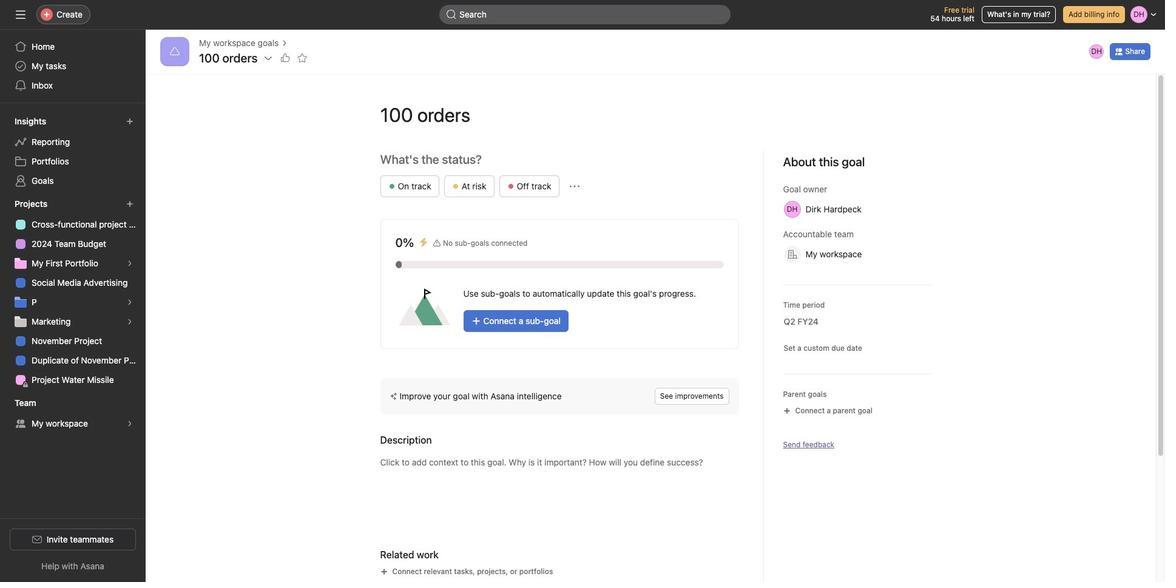 Task type: locate. For each thing, give the bounding box(es) containing it.
see details, p image
[[126, 299, 134, 306]]

dh image
[[1092, 44, 1103, 59]]

insights element
[[0, 110, 146, 193]]

0 likes. click to like this task image
[[281, 53, 290, 63]]

projects element
[[0, 193, 146, 392]]

new insights image
[[126, 118, 134, 125]]

see details, marketing image
[[126, 318, 134, 325]]

list box
[[440, 5, 731, 24]]



Task type: vqa. For each thing, say whether or not it's contained in the screenshot.
the See details, Marketing icon
yes



Task type: describe. For each thing, give the bounding box(es) containing it.
teams element
[[0, 392, 146, 436]]

show options image
[[264, 53, 273, 63]]

Goal name text field
[[371, 93, 932, 137]]

isinverse image
[[447, 10, 457, 19]]

global element
[[0, 30, 146, 103]]

hide sidebar image
[[16, 10, 25, 19]]

see details, my first portfolio image
[[126, 260, 134, 267]]

see details, my workspace image
[[126, 420, 134, 427]]

new project or portfolio image
[[126, 200, 134, 208]]

add to starred image
[[298, 53, 307, 63]]



